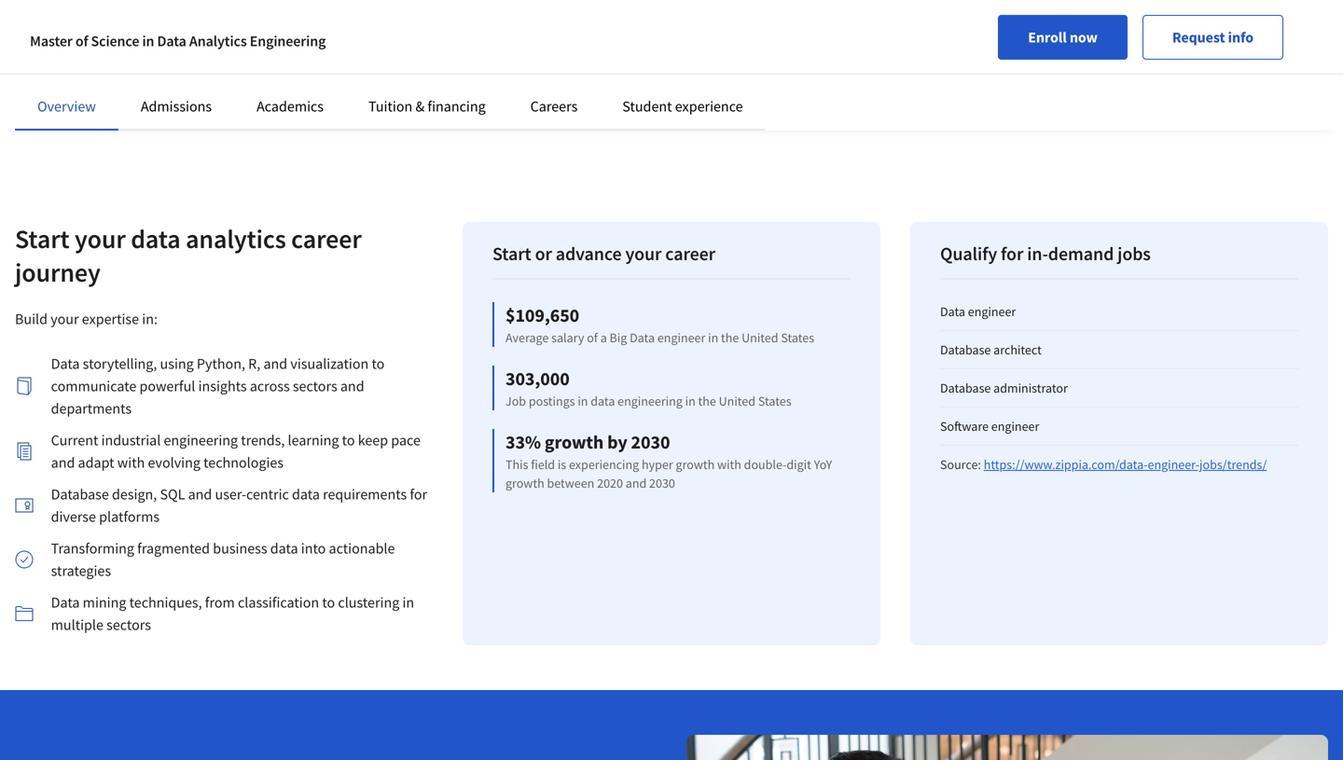 Task type: describe. For each thing, give the bounding box(es) containing it.
software
[[940, 418, 989, 435]]

$109,650
[[506, 304, 580, 327]]

https://www.zippia.com/data-
[[984, 456, 1148, 473]]

united inside 303,000 job postings in data engineering in the united states
[[719, 393, 756, 410]]

powerful
[[139, 377, 195, 396]]

to for clustering
[[322, 593, 335, 612]]

enroll
[[1028, 28, 1067, 47]]

overview link
[[37, 97, 96, 116]]

your for build your expertise in:
[[51, 310, 79, 328]]

current
[[51, 431, 98, 450]]

using
[[160, 355, 194, 373]]

r,
[[248, 355, 261, 373]]

academics
[[257, 97, 324, 116]]

in inside data mining techniques, from classification to clustering in multiple sectors
[[403, 593, 414, 612]]

as
[[1038, 40, 1052, 58]]

tuition,
[[1179, 21, 1222, 38]]

clustering
[[338, 593, 400, 612]]

start or advance your career
[[493, 242, 716, 265]]

data engineer
[[940, 303, 1016, 320]]

admissions link
[[141, 97, 212, 116]]

$24,000
[[204, 21, 252, 38]]

info for request
[[1228, 28, 1254, 47]]

three
[[911, 40, 944, 58]]

learning
[[288, 431, 339, 450]]

multiple
[[51, 616, 104, 634]]

full
[[73, 21, 92, 38]]

degree
[[124, 21, 166, 38]]

sectors inside data storytelling, using python, r, and visualization to communicate powerful insights across sectors and departments
[[293, 377, 337, 396]]

data for data engineer
[[940, 303, 966, 320]]

start your data analytics career journey
[[15, 223, 362, 289]]

across
[[250, 377, 290, 396]]

now
[[1070, 28, 1098, 47]]

the
[[47, 21, 69, 38]]

jobs
[[1118, 242, 1151, 265]]

engineer-
[[1148, 456, 1200, 473]]

engineer for software engineer
[[992, 418, 1040, 435]]

master of science in data analytics engineering
[[30, 32, 326, 50]]

student
[[623, 97, 672, 116]]

week
[[962, 21, 993, 38]]

1 horizontal spatial &
[[416, 97, 425, 116]]

go
[[1160, 21, 1175, 38]]

keep
[[358, 431, 388, 450]]

tuition & financing
[[369, 97, 486, 116]]

postings
[[529, 393, 575, 410]]

student experience
[[623, 97, 743, 116]]

your right advance
[[626, 242, 662, 265]]

data inside transforming fragmented business data into actionable strategies
[[270, 539, 298, 558]]

transforming
[[51, 539, 134, 558]]

data inside 303,000 job postings in data engineering in the united states
[[591, 393, 615, 410]]

view
[[15, 115, 42, 132]]

data storytelling, using python, r, and visualization to communicate powerful insights across sectors and departments
[[51, 355, 385, 418]]

experience
[[675, 97, 743, 116]]

data mining techniques, from classification to clustering in multiple sectors
[[51, 593, 414, 634]]

the full dae degree costs $24,000
[[47, 21, 252, 38]]

a inside with 16-week semesters and pay-as-you-go tuition, you'll pay three times per year as a full-time student.
[[1055, 40, 1062, 58]]

careers
[[531, 97, 578, 116]]

costs
[[169, 21, 201, 38]]

in-
[[1027, 242, 1049, 265]]

trends,
[[241, 431, 285, 450]]

the inside $109,650 average salary of a big data engineer in the united states
[[721, 329, 739, 346]]

with 16-week semesters and pay-as-you-go tuition, you'll pay three times per year as a full-time student. list item
[[881, 0, 1314, 89]]

industrial
[[101, 431, 161, 450]]

analytics
[[189, 32, 247, 50]]

analytics
[[186, 223, 286, 255]]

build your expertise in:
[[15, 310, 158, 328]]

with for engineering
[[117, 453, 145, 472]]

qualify
[[940, 242, 998, 265]]

and inside with 16-week semesters and pay-as-you-go tuition, you'll pay three times per year as a full-time student.
[[1063, 21, 1086, 38]]

build
[[15, 310, 48, 328]]

expertise
[[82, 310, 139, 328]]

career for start or advance your career
[[666, 242, 716, 265]]

engineering
[[250, 32, 326, 50]]

evolving
[[148, 453, 201, 472]]

adapt
[[78, 453, 114, 472]]

the inside 303,000 job postings in data engineering in the united states
[[698, 393, 716, 410]]

view info about tuition & financing link
[[15, 115, 211, 132]]

qualify for in-demand jobs
[[940, 242, 1151, 265]]

0 vertical spatial growth
[[545, 431, 604, 454]]

per
[[984, 40, 1005, 58]]

transforming fragmented business data into actionable strategies
[[51, 539, 395, 580]]

the full dae degree costs $24,000 list item
[[17, 0, 449, 89]]

1 vertical spatial growth
[[676, 456, 715, 473]]

enroll now button
[[999, 15, 1128, 60]]

you-
[[1133, 21, 1160, 38]]

list containing the full dae degree costs $24,000
[[15, 0, 1329, 91]]

in right the postings
[[578, 393, 588, 410]]

16-
[[943, 21, 962, 38]]

database for database administrator
[[940, 380, 991, 397]]

yoy
[[814, 456, 833, 473]]

sectors inside data mining techniques, from classification to clustering in multiple sectors
[[107, 616, 151, 634]]

with for by
[[718, 456, 742, 473]]

engineer for data engineer
[[968, 303, 1016, 320]]

or
[[535, 242, 552, 265]]

platforms
[[99, 508, 160, 526]]

start for start or advance your career
[[493, 242, 532, 265]]

database for database architect
[[940, 341, 991, 358]]

careers link
[[531, 97, 578, 116]]

with
[[911, 21, 939, 38]]

tuition
[[106, 115, 144, 132]]

design,
[[112, 485, 157, 504]]

states inside $109,650 average salary of a big data engineer in the united states
[[781, 329, 815, 346]]



Task type: locate. For each thing, give the bounding box(es) containing it.
and down current
[[51, 453, 75, 472]]

https://www.zippia.com/data-engineer-jobs/trends/ link
[[984, 456, 1267, 473]]

your inside "start your data analytics career journey"
[[75, 223, 126, 255]]

demand
[[1049, 242, 1114, 265]]

0 vertical spatial of
[[75, 32, 88, 50]]

database design, sql and user-centric data requirements for diverse platforms
[[51, 485, 427, 526]]

with left the double-
[[718, 456, 742, 473]]

0 vertical spatial for
[[1001, 242, 1024, 265]]

financing
[[428, 97, 486, 116], [158, 115, 211, 132]]

0 horizontal spatial the
[[698, 393, 716, 410]]

to inside data mining techniques, from classification to clustering in multiple sectors
[[322, 593, 335, 612]]

techniques,
[[129, 593, 202, 612]]

the
[[721, 329, 739, 346], [698, 393, 716, 410]]

start left or
[[493, 242, 532, 265]]

data inside $109,650 average salary of a big data engineer in the united states
[[630, 329, 655, 346]]

in:
[[142, 310, 158, 328]]

and up full-
[[1063, 21, 1086, 38]]

in right 'clustering'
[[403, 593, 414, 612]]

for inside database design, sql and user-centric data requirements for diverse platforms
[[410, 485, 427, 504]]

for left in-
[[1001, 242, 1024, 265]]

1 horizontal spatial to
[[342, 431, 355, 450]]

growth up is
[[545, 431, 604, 454]]

2030 up hyper
[[631, 431, 670, 454]]

departments
[[51, 399, 132, 418]]

technologies
[[204, 453, 284, 472]]

your up journey
[[75, 223, 126, 255]]

a right as
[[1055, 40, 1062, 58]]

info right view
[[45, 115, 67, 132]]

info for view
[[45, 115, 67, 132]]

data inside database design, sql and user-centric data requirements for diverse platforms
[[292, 485, 320, 504]]

0 vertical spatial united
[[742, 329, 779, 346]]

sectors down the mining
[[107, 616, 151, 634]]

0 horizontal spatial start
[[15, 223, 70, 255]]

and down visualization on the top left of the page
[[340, 377, 364, 396]]

&
[[416, 97, 425, 116], [147, 115, 156, 132]]

33%
[[506, 431, 541, 454]]

1 vertical spatial to
[[342, 431, 355, 450]]

time
[[1089, 40, 1116, 58]]

1 horizontal spatial sectors
[[293, 377, 337, 396]]

database down data engineer
[[940, 341, 991, 358]]

1 horizontal spatial engineering
[[618, 393, 683, 410]]

data
[[157, 32, 186, 50], [940, 303, 966, 320], [630, 329, 655, 346], [51, 355, 80, 373], [51, 593, 80, 612]]

0 vertical spatial engineer
[[968, 303, 1016, 320]]

0 vertical spatial the
[[721, 329, 739, 346]]

info
[[1228, 28, 1254, 47], [45, 115, 67, 132]]

to right visualization on the top left of the page
[[372, 355, 385, 373]]

data right 'centric'
[[292, 485, 320, 504]]

to left 'clustering'
[[322, 593, 335, 612]]

0 vertical spatial database
[[940, 341, 991, 358]]

to inside "current industrial engineering trends, learning to keep pace and adapt with evolving technologies"
[[342, 431, 355, 450]]

advance
[[556, 242, 622, 265]]

0 horizontal spatial financing
[[158, 115, 211, 132]]

33% growth by 2030 this field is experiencing hyper growth with double-digit yoy growth between 2020 and 2030
[[506, 431, 833, 492]]

data up by
[[591, 393, 615, 410]]

1 horizontal spatial career
[[666, 242, 716, 265]]

academics link
[[257, 97, 324, 116]]

1 vertical spatial for
[[410, 485, 427, 504]]

1 vertical spatial engineering
[[164, 431, 238, 450]]

engineering up the evolving
[[164, 431, 238, 450]]

and inside "current industrial engineering trends, learning to keep pace and adapt with evolving technologies"
[[51, 453, 75, 472]]

to inside data storytelling, using python, r, and visualization to communicate powerful insights across sectors and departments
[[372, 355, 385, 373]]

growth down this
[[506, 475, 545, 492]]

0 horizontal spatial engineering
[[164, 431, 238, 450]]

admissions
[[141, 97, 212, 116]]

tuition
[[369, 97, 413, 116]]

303,000
[[506, 367, 570, 390]]

1 horizontal spatial financing
[[428, 97, 486, 116]]

a left big
[[601, 329, 607, 346]]

double-
[[744, 456, 787, 473]]

list
[[15, 0, 1329, 91]]

mining
[[83, 593, 126, 612]]

data left into
[[270, 539, 298, 558]]

and inside database design, sql and user-centric data requirements for diverse platforms
[[188, 485, 212, 504]]

database
[[940, 341, 991, 358], [940, 380, 991, 397], [51, 485, 109, 504]]

with 16-week semesters and pay-as-you-go tuition, you'll pay three times per year as a full-time student.
[[911, 21, 1281, 58]]

source:
[[940, 456, 981, 473]]

1 vertical spatial info
[[45, 115, 67, 132]]

2 horizontal spatial to
[[372, 355, 385, 373]]

administrator
[[994, 380, 1068, 397]]

0 vertical spatial 2030
[[631, 431, 670, 454]]

1 horizontal spatial start
[[493, 242, 532, 265]]

2 vertical spatial growth
[[506, 475, 545, 492]]

1 horizontal spatial a
[[1055, 40, 1062, 58]]

full-
[[1066, 40, 1089, 58]]

start for start your data analytics career journey
[[15, 223, 70, 255]]

engineer up 303,000 job postings in data engineering in the united states
[[658, 329, 706, 346]]

career inside "start your data analytics career journey"
[[291, 223, 362, 255]]

is
[[558, 456, 566, 473]]

career right 'analytics'
[[291, 223, 362, 255]]

start up journey
[[15, 223, 70, 255]]

0 horizontal spatial of
[[75, 32, 88, 50]]

software engineer
[[940, 418, 1040, 435]]

job
[[506, 393, 526, 410]]

engineer down database administrator
[[992, 418, 1040, 435]]

pace
[[391, 431, 421, 450]]

career for start your data analytics career journey
[[291, 223, 362, 255]]

2 vertical spatial to
[[322, 593, 335, 612]]

info left pay
[[1228, 28, 1254, 47]]

for
[[1001, 242, 1024, 265], [410, 485, 427, 504]]

student.
[[1120, 40, 1170, 58]]

0 horizontal spatial sectors
[[107, 616, 151, 634]]

to left keep
[[342, 431, 355, 450]]

engineer
[[968, 303, 1016, 320], [658, 329, 706, 346], [992, 418, 1040, 435]]

pay-
[[1090, 21, 1116, 38]]

in up the 33% growth by 2030 this field is experiencing hyper growth with double-digit yoy growth between 2020 and 2030
[[685, 393, 696, 410]]

list item
[[449, 0, 881, 89]]

growth right hyper
[[676, 456, 715, 473]]

data inside data mining techniques, from classification to clustering in multiple sectors
[[51, 593, 80, 612]]

2 vertical spatial engineer
[[992, 418, 1040, 435]]

of right the
[[75, 32, 88, 50]]

1 vertical spatial 2030
[[649, 475, 675, 492]]

diverse
[[51, 508, 96, 526]]

database inside database design, sql and user-centric data requirements for diverse platforms
[[51, 485, 109, 504]]

fragmented
[[137, 539, 210, 558]]

united inside $109,650 average salary of a big data engineer in the united states
[[742, 329, 779, 346]]

year
[[1008, 40, 1035, 58]]

business
[[213, 539, 267, 558]]

centric
[[246, 485, 289, 504]]

2 vertical spatial database
[[51, 485, 109, 504]]

data inside "start your data analytics career journey"
[[131, 223, 181, 255]]

of right salary
[[587, 329, 598, 346]]

1 vertical spatial database
[[940, 380, 991, 397]]

0 horizontal spatial to
[[322, 593, 335, 612]]

experiencing
[[569, 456, 639, 473]]

0 horizontal spatial &
[[147, 115, 156, 132]]

data up communicate
[[51, 355, 80, 373]]

jobs/trends/
[[1200, 456, 1267, 473]]

0 horizontal spatial for
[[410, 485, 427, 504]]

with
[[117, 453, 145, 472], [718, 456, 742, 473]]

states inside 303,000 job postings in data engineering in the united states
[[758, 393, 792, 410]]

0 horizontal spatial with
[[117, 453, 145, 472]]

0 vertical spatial engineering
[[618, 393, 683, 410]]

this
[[506, 456, 529, 473]]

big
[[610, 329, 627, 346]]

0 vertical spatial to
[[372, 355, 385, 373]]

engineer up database architect
[[968, 303, 1016, 320]]

user-
[[215, 485, 246, 504]]

database up the diverse
[[51, 485, 109, 504]]

data up database architect
[[940, 303, 966, 320]]

architect
[[994, 341, 1042, 358]]

1 horizontal spatial for
[[1001, 242, 1024, 265]]

data up multiple
[[51, 593, 80, 612]]

semesters
[[997, 21, 1060, 38]]

overview
[[37, 97, 96, 116]]

0 vertical spatial info
[[1228, 28, 1254, 47]]

science
[[91, 32, 139, 50]]

engineering up by
[[618, 393, 683, 410]]

with down industrial
[[117, 453, 145, 472]]

request
[[1173, 28, 1226, 47]]

digit
[[787, 456, 812, 473]]

1 vertical spatial engineer
[[658, 329, 706, 346]]

journey
[[15, 256, 101, 289]]

0 horizontal spatial info
[[45, 115, 67, 132]]

request info button
[[1143, 15, 1284, 60]]

career
[[291, 223, 362, 255], [666, 242, 716, 265]]

your right build
[[51, 310, 79, 328]]

actionable
[[329, 539, 395, 558]]

your for start your data analytics career journey
[[75, 223, 126, 255]]

a
[[1055, 40, 1062, 58], [601, 329, 607, 346]]

1 vertical spatial united
[[719, 393, 756, 410]]

to for keep
[[342, 431, 355, 450]]

data inside data storytelling, using python, r, and visualization to communicate powerful insights across sectors and departments
[[51, 355, 80, 373]]

2020
[[597, 475, 623, 492]]

engineer inside $109,650 average salary of a big data engineer in the united states
[[658, 329, 706, 346]]

0 horizontal spatial a
[[601, 329, 607, 346]]

sql
[[160, 485, 185, 504]]

with inside the 33% growth by 2030 this field is experiencing hyper growth with double-digit yoy growth between 2020 and 2030
[[718, 456, 742, 473]]

united
[[742, 329, 779, 346], [719, 393, 756, 410]]

view info about tuition & financing
[[15, 115, 211, 132]]

data for data storytelling, using python, r, and visualization to communicate powerful insights across sectors and departments
[[51, 355, 80, 373]]

data left 'analytics'
[[131, 223, 181, 255]]

$109,650 average salary of a big data engineer in the united states
[[506, 304, 815, 346]]

and right r,
[[264, 355, 288, 373]]

and right sql
[[188, 485, 212, 504]]

2030 down hyper
[[649, 475, 675, 492]]

1 vertical spatial sectors
[[107, 616, 151, 634]]

in right science
[[142, 32, 154, 50]]

career up $109,650 average salary of a big data engineer in the united states
[[666, 242, 716, 265]]

between
[[547, 475, 595, 492]]

data
[[131, 223, 181, 255], [591, 393, 615, 410], [292, 485, 320, 504], [270, 539, 298, 558]]

1 horizontal spatial info
[[1228, 28, 1254, 47]]

data for data mining techniques, from classification to clustering in multiple sectors
[[51, 593, 80, 612]]

info inside button
[[1228, 28, 1254, 47]]

0 horizontal spatial career
[[291, 223, 362, 255]]

1 vertical spatial a
[[601, 329, 607, 346]]

0 vertical spatial sectors
[[293, 377, 337, 396]]

database for database design, sql and user-centric data requirements for diverse platforms
[[51, 485, 109, 504]]

a inside $109,650 average salary of a big data engineer in the united states
[[601, 329, 607, 346]]

1 horizontal spatial of
[[587, 329, 598, 346]]

source: https://www.zippia.com/data-engineer-jobs/trends/
[[940, 456, 1267, 473]]

about
[[70, 115, 103, 132]]

in up 303,000 job postings in data engineering in the united states
[[708, 329, 719, 346]]

with inside "current industrial engineering trends, learning to keep pace and adapt with evolving technologies"
[[117, 453, 145, 472]]

and right 2020
[[626, 475, 647, 492]]

database architect
[[940, 341, 1042, 358]]

of
[[75, 32, 88, 50], [587, 329, 598, 346]]

in inside $109,650 average salary of a big data engineer in the united states
[[708, 329, 719, 346]]

by
[[608, 431, 628, 454]]

0 vertical spatial states
[[781, 329, 815, 346]]

1 horizontal spatial the
[[721, 329, 739, 346]]

strategies
[[51, 562, 111, 580]]

0 vertical spatial a
[[1055, 40, 1062, 58]]

and
[[1063, 21, 1086, 38], [264, 355, 288, 373], [340, 377, 364, 396], [51, 453, 75, 472], [626, 475, 647, 492], [188, 485, 212, 504]]

engineering
[[618, 393, 683, 410], [164, 431, 238, 450]]

1 horizontal spatial with
[[718, 456, 742, 473]]

storytelling,
[[83, 355, 157, 373]]

1 vertical spatial the
[[698, 393, 716, 410]]

data left analytics
[[157, 32, 186, 50]]

salary
[[552, 329, 584, 346]]

of inside $109,650 average salary of a big data engineer in the united states
[[587, 329, 598, 346]]

database up software
[[940, 380, 991, 397]]

303,000 job postings in data engineering in the united states
[[506, 367, 792, 410]]

master
[[30, 32, 73, 50]]

1 vertical spatial states
[[758, 393, 792, 410]]

and inside the 33% growth by 2030 this field is experiencing hyper growth with double-digit yoy growth between 2020 and 2030
[[626, 475, 647, 492]]

engineering inside 303,000 job postings in data engineering in the united states
[[618, 393, 683, 410]]

1 vertical spatial of
[[587, 329, 598, 346]]

engineering inside "current industrial engineering trends, learning to keep pace and adapt with evolving technologies"
[[164, 431, 238, 450]]

sectors down visualization on the top left of the page
[[293, 377, 337, 396]]

data right big
[[630, 329, 655, 346]]

start inside "start your data analytics career journey"
[[15, 223, 70, 255]]

for right requirements on the left bottom of page
[[410, 485, 427, 504]]

student experience link
[[623, 97, 743, 116]]



Task type: vqa. For each thing, say whether or not it's contained in the screenshot.
since to the left
no



